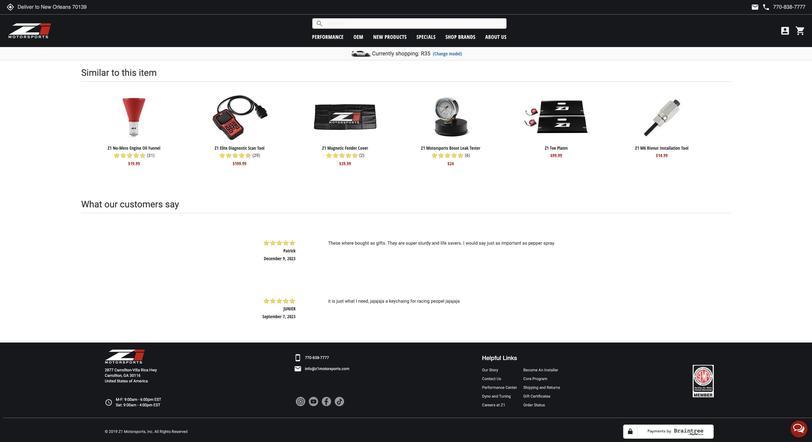 Task type: describe. For each thing, give the bounding box(es) containing it.
is
[[332, 299, 335, 304]]

it
[[328, 299, 331, 304]]

center
[[506, 386, 517, 390]]

z1 for $99.99
[[545, 145, 549, 151]]

performance
[[482, 386, 505, 390]]

z1 stuffed plush zino star star star star star (22) $9.98
[[430, 18, 471, 39]]

z1 for engine
[[108, 145, 112, 151]]

©
[[105, 430, 108, 434]]

0 horizontal spatial just
[[337, 299, 344, 304]]

shipping and returns link
[[524, 385, 560, 391]]

2877
[[105, 368, 114, 373]]

to
[[111, 68, 120, 78]]

z1 right "2019"
[[119, 430, 123, 434]]

tuning
[[499, 394, 511, 399]]

770-
[[305, 356, 313, 360]]

z1 for leak
[[421, 145, 425, 151]]

tester
[[470, 145, 481, 151]]

magnetic
[[328, 145, 344, 151]]

scan
[[248, 145, 256, 151]]

december
[[264, 256, 282, 262]]

inc.
[[147, 430, 153, 434]]

performance center
[[482, 386, 517, 390]]

tag
[[349, 18, 355, 24]]

returns
[[547, 386, 560, 390]]

new
[[373, 33, 383, 40]]

similar to this item
[[81, 68, 157, 78]]

our story
[[482, 368, 498, 373]]

plates
[[557, 145, 568, 151]]

rights
[[160, 430, 171, 434]]

z1 no-mess engine oil funnel star star star star star (31) $19.99
[[108, 145, 160, 167]]

sturdy
[[418, 241, 431, 246]]

become an installer
[[524, 368, 558, 373]]

careers at z1 link
[[482, 403, 517, 409]]

m6
[[641, 145, 646, 151]]

shop brands
[[446, 33, 476, 40]]

installation
[[660, 145, 680, 151]]

helpful links
[[482, 355, 517, 362]]

2023 for star star star star star patrick december 9, 2023
[[287, 256, 296, 262]]

core
[[524, 377, 532, 381]]

3 as from the left
[[523, 241, 527, 246]]

r35
[[421, 50, 431, 57]]

1 as from the left
[[370, 241, 375, 246]]

z1 for cover
[[322, 145, 326, 151]]

core program
[[524, 377, 548, 381]]

new products link
[[373, 33, 407, 40]]

2877 carrollton-villa rica hwy carrollton, ga 30116 united states of america
[[105, 368, 157, 384]]

star_half inside z1 elite diagnostic scan tool star star star star star_half (29) $199.99
[[245, 152, 252, 159]]

similar
[[81, 68, 109, 78]]

email
[[294, 365, 302, 373]]

performance center link
[[482, 385, 517, 391]]

smartphone 770-838-7777
[[294, 354, 329, 362]]

zino
[[462, 18, 470, 24]]

spray.
[[544, 241, 556, 246]]

gift certificates
[[524, 394, 551, 399]]

info@z1motorsports.com
[[305, 367, 350, 371]]

info@z1motorsports.com link
[[305, 366, 350, 372]]

are
[[398, 241, 405, 246]]

savers.
[[448, 241, 462, 246]]

key
[[341, 18, 348, 24]]

core program link
[[524, 377, 560, 382]]

1 vertical spatial 9:00am
[[123, 403, 136, 408]]

f:
[[120, 398, 123, 402]]

order
[[524, 403, 533, 408]]

1 vertical spatial est
[[154, 403, 160, 408]]

0 vertical spatial say
[[165, 199, 179, 210]]

$14.99
[[656, 152, 668, 158]]

america
[[133, 379, 148, 384]]

facebook link image
[[322, 397, 331, 407]]

order status link
[[524, 403, 560, 409]]

sema member logo image
[[693, 365, 714, 398]]

new products
[[373, 33, 407, 40]]

cover
[[358, 145, 368, 151]]

program
[[533, 377, 548, 381]]

us for about us
[[501, 33, 507, 40]]

united
[[105, 379, 116, 384]]

z1 right at
[[501, 403, 506, 408]]

7,
[[283, 314, 286, 320]]

838-
[[313, 356, 320, 360]]

0 vertical spatial i
[[464, 241, 465, 246]]

september
[[263, 314, 282, 320]]

shipping and returns
[[524, 386, 560, 390]]

phone
[[763, 3, 770, 11]]

30116
[[130, 374, 141, 378]]

shipping
[[524, 386, 539, 390]]

(2)
[[359, 153, 365, 158]]

become an installer link
[[524, 368, 560, 373]]

bought
[[355, 241, 369, 246]]

reserved
[[172, 430, 188, 434]]

boost
[[450, 145, 459, 151]]

star star star star star junier september 7, 2023
[[263, 298, 296, 320]]

4:00pm
[[139, 403, 153, 408]]

certificates
[[531, 394, 551, 399]]

star star star star star patrick december 9, 2023
[[263, 240, 296, 262]]

(29)
[[253, 153, 260, 158]]

no-
[[113, 145, 119, 151]]

stuffed
[[437, 18, 450, 24]]

performance link
[[312, 33, 344, 40]]



Task type: locate. For each thing, give the bounding box(es) containing it.
1 vertical spatial -
[[137, 403, 139, 408]]

1 vertical spatial and
[[540, 386, 546, 390]]

keychaing
[[389, 299, 409, 304]]

1 vertical spatial star_half
[[245, 152, 252, 159]]

$19.99
[[128, 160, 140, 167]]

all
[[154, 430, 159, 434]]

2 tool from the left
[[682, 145, 689, 151]]

(15)
[[358, 26, 366, 31]]

shop
[[446, 33, 457, 40]]

1 2023 from the top
[[287, 256, 296, 262]]

about us link
[[486, 33, 507, 40]]

fender
[[345, 145, 357, 151]]

for
[[411, 299, 416, 304]]

z1 inside z1 magnetic fender cover star star star star star (2) $39.99
[[322, 145, 326, 151]]

tiktok link image
[[335, 397, 344, 407]]

shopping:
[[396, 50, 420, 57]]

tool for star
[[257, 145, 265, 151]]

0 horizontal spatial and
[[432, 241, 440, 246]]

sat:
[[116, 403, 122, 408]]

youtube link image
[[309, 397, 318, 407]]

as left gifts.
[[370, 241, 375, 246]]

installer
[[545, 368, 558, 373]]

2 jajajaja from the left
[[446, 299, 460, 304]]

z1 inside z1 motorsports boost leak tester star star star star star (6) $24
[[421, 145, 425, 151]]

my_location
[[6, 3, 14, 11]]

tool
[[257, 145, 265, 151], [682, 145, 689, 151]]

z1 motorsports logo image
[[8, 23, 52, 39]]

0 vertical spatial est
[[154, 398, 161, 402]]

0 horizontal spatial say
[[165, 199, 179, 210]]

0 vertical spatial us
[[501, 33, 507, 40]]

z1 inside z1 elite diagnostic scan tool star star star star star_half (29) $199.99
[[215, 145, 219, 151]]

star
[[325, 25, 331, 31], [331, 25, 338, 31], [338, 25, 344, 31], [344, 25, 351, 31], [430, 25, 437, 31], [437, 25, 443, 31], [443, 25, 450, 31], [450, 25, 456, 31], [456, 25, 463, 31], [113, 152, 120, 159], [120, 152, 126, 159], [126, 152, 133, 159], [133, 152, 139, 159], [139, 152, 146, 159], [219, 152, 226, 159], [226, 152, 232, 159], [232, 152, 239, 159], [239, 152, 245, 159], [326, 152, 332, 159], [332, 152, 339, 159], [339, 152, 345, 159], [345, 152, 352, 159], [352, 152, 358, 159], [432, 152, 438, 159], [438, 152, 445, 159], [445, 152, 451, 159], [451, 152, 458, 159], [458, 152, 464, 159], [263, 240, 270, 247], [270, 240, 276, 247], [276, 240, 283, 247], [283, 240, 289, 247], [289, 240, 296, 247], [263, 298, 270, 305], [270, 298, 276, 305], [276, 298, 283, 305], [283, 298, 289, 305], [289, 298, 296, 305]]

1 horizontal spatial star_half
[[351, 25, 357, 31]]

and
[[432, 241, 440, 246], [540, 386, 546, 390], [492, 394, 499, 399]]

just right is
[[337, 299, 344, 304]]

0 horizontal spatial as
[[370, 241, 375, 246]]

status
[[534, 403, 545, 408]]

0 vertical spatial 2023
[[287, 256, 296, 262]]

dyno and tuning link
[[482, 394, 517, 400]]

i right what
[[356, 299, 357, 304]]

our story link
[[482, 368, 517, 373]]

careers at z1
[[482, 403, 506, 408]]

z1 left toe
[[545, 145, 549, 151]]

and down the core program link on the right of page
[[540, 386, 546, 390]]

z1 left stuffed
[[432, 18, 436, 24]]

0 vertical spatial and
[[432, 241, 440, 246]]

and right dyno
[[492, 394, 499, 399]]

jajajaja left a on the bottom
[[370, 299, 385, 304]]

$24
[[448, 160, 454, 167]]

star_half left (29)
[[245, 152, 252, 159]]

racing
[[417, 299, 430, 304]]

2 horizontal spatial and
[[540, 386, 546, 390]]

tool inside z1 elite diagnostic scan tool star star star star star_half (29) $199.99
[[257, 145, 265, 151]]

oem link
[[354, 33, 364, 40]]

brands
[[458, 33, 476, 40]]

2 vertical spatial and
[[492, 394, 499, 399]]

7777
[[320, 356, 329, 360]]

$6.99
[[340, 33, 350, 39]]

1 jajajaja from the left
[[370, 299, 385, 304]]

oil
[[142, 145, 147, 151]]

motorsports,
[[124, 430, 146, 434]]

z1 inside the z1 key tag star star star star star_half (15) $6.99
[[336, 18, 340, 24]]

as
[[370, 241, 375, 246], [496, 241, 501, 246], [523, 241, 527, 246]]

© 2019 z1 motorsports, inc. all rights reserved
[[105, 430, 188, 434]]

1 tool from the left
[[257, 145, 265, 151]]

z1 key tag star star star star star_half (15) $6.99
[[325, 18, 366, 39]]

toe
[[550, 145, 556, 151]]

tool right installation
[[682, 145, 689, 151]]

mess
[[119, 145, 128, 151]]

search
[[316, 20, 324, 27]]

2 as from the left
[[496, 241, 501, 246]]

z1 left motorsports
[[421, 145, 425, 151]]

2 2023 from the top
[[287, 314, 296, 320]]

instagram link image
[[296, 397, 305, 407]]

1 vertical spatial just
[[337, 299, 344, 304]]

0 vertical spatial -
[[138, 398, 139, 402]]

star_half down "tag"
[[351, 25, 357, 31]]

1 vertical spatial us
[[497, 377, 501, 381]]

z1 left the magnetic
[[322, 145, 326, 151]]

0 horizontal spatial us
[[497, 377, 501, 381]]

i left would
[[464, 241, 465, 246]]

z1 left no- on the left
[[108, 145, 112, 151]]

this
[[122, 68, 137, 78]]

where
[[342, 241, 354, 246]]

an
[[539, 368, 544, 373]]

0 vertical spatial star_half
[[351, 25, 357, 31]]

gifts.
[[376, 241, 387, 246]]

z1 left elite
[[215, 145, 219, 151]]

2023 inside star star star star star patrick december 9, 2023
[[287, 256, 296, 262]]

contact us link
[[482, 377, 517, 382]]

these where bought as gifts. they are super sturdy and life savers. i would say just as important as pepper spray.
[[328, 241, 556, 246]]

est right 4:00pm
[[154, 403, 160, 408]]

(6)
[[465, 153, 470, 158]]

and inside shipping and returns link
[[540, 386, 546, 390]]

star_half inside the z1 key tag star star star star star_half (15) $6.99
[[351, 25, 357, 31]]

and for dyno and tuning
[[492, 394, 499, 399]]

specials
[[417, 33, 436, 40]]

z1 inside z1 toe plates $99.99
[[545, 145, 549, 151]]

1 horizontal spatial just
[[487, 241, 495, 246]]

z1 for installation
[[635, 145, 640, 151]]

$199.99
[[233, 160, 247, 167]]

mail link
[[752, 3, 759, 11]]

0 vertical spatial 9:00am
[[124, 398, 137, 402]]

2 horizontal spatial as
[[523, 241, 527, 246]]

z1 inside z1 stuffed plush zino star star star star star (22) $9.98
[[432, 18, 436, 24]]

1 horizontal spatial say
[[479, 241, 486, 246]]

1 horizontal spatial as
[[496, 241, 501, 246]]

currently
[[372, 50, 394, 57]]

z1 for zino
[[432, 18, 436, 24]]

(22)
[[464, 26, 471, 31]]

z1 m6 rivnut installation tool $14.99
[[635, 145, 689, 158]]

say right would
[[479, 241, 486, 246]]

gift
[[524, 394, 530, 399]]

tool up (29)
[[257, 145, 265, 151]]

- left 6:00pm
[[138, 398, 139, 402]]

jajajaja right peopel
[[446, 299, 460, 304]]

and inside the dyno and tuning 'link'
[[492, 394, 499, 399]]

and for shipping and returns
[[540, 386, 546, 390]]

our
[[104, 199, 118, 210]]

z1 elite diagnostic scan tool star star star star star_half (29) $199.99
[[215, 145, 265, 167]]

1 horizontal spatial tool
[[682, 145, 689, 151]]

1 vertical spatial say
[[479, 241, 486, 246]]

about us
[[486, 33, 507, 40]]

as left pepper
[[523, 241, 527, 246]]

Search search field
[[324, 19, 507, 29]]

us for contact us
[[497, 377, 501, 381]]

helpful
[[482, 355, 501, 362]]

z1 inside the 'z1 no-mess engine oil funnel star star star star star (31) $19.99'
[[108, 145, 112, 151]]

phone link
[[763, 3, 806, 11]]

0 horizontal spatial star_half
[[245, 152, 252, 159]]

9:00am right f:
[[124, 398, 137, 402]]

oem
[[354, 33, 364, 40]]

and left life
[[432, 241, 440, 246]]

1 horizontal spatial us
[[501, 33, 507, 40]]

2023 for star star star star star junier september 7, 2023
[[287, 314, 296, 320]]

motorsports
[[426, 145, 448, 151]]

1 vertical spatial 2023
[[287, 314, 296, 320]]

just right would
[[487, 241, 495, 246]]

1 horizontal spatial jajajaja
[[446, 299, 460, 304]]

z1 company logo image
[[105, 349, 145, 364]]

9:00am
[[124, 398, 137, 402], [123, 403, 136, 408]]

0 horizontal spatial jajajaja
[[370, 299, 385, 304]]

would
[[466, 241, 478, 246]]

account_box link
[[779, 26, 792, 36]]

2023 right 9,
[[287, 256, 296, 262]]

z1 left m6
[[635, 145, 640, 151]]

2023 right 7,
[[287, 314, 296, 320]]

1 vertical spatial i
[[356, 299, 357, 304]]

hwy
[[149, 368, 157, 373]]

these
[[328, 241, 341, 246]]

story
[[489, 368, 498, 373]]

carrollton,
[[105, 374, 123, 378]]

1 horizontal spatial and
[[492, 394, 499, 399]]

important
[[502, 241, 522, 246]]

us right 'about'
[[501, 33, 507, 40]]

us down our story link at the right bottom
[[497, 377, 501, 381]]

tool inside z1 m6 rivnut installation tool $14.99
[[682, 145, 689, 151]]

z1 for star
[[336, 18, 340, 24]]

0 horizontal spatial tool
[[257, 145, 265, 151]]

m-
[[116, 398, 120, 402]]

z1 magnetic fender cover star star star star star (2) $39.99
[[322, 145, 368, 167]]

star_half
[[351, 25, 357, 31], [245, 152, 252, 159]]

junier
[[284, 306, 296, 312]]

0 vertical spatial just
[[487, 241, 495, 246]]

they
[[388, 241, 397, 246]]

2023 inside star star star star star junier september 7, 2023
[[287, 314, 296, 320]]

est right 6:00pm
[[154, 398, 161, 402]]

z1 left key
[[336, 18, 340, 24]]

1 horizontal spatial i
[[464, 241, 465, 246]]

pepper
[[529, 241, 543, 246]]

z1 inside z1 m6 rivnut installation tool $14.99
[[635, 145, 640, 151]]

as left important
[[496, 241, 501, 246]]

us
[[501, 33, 507, 40], [497, 377, 501, 381]]

diagnostic
[[229, 145, 247, 151]]

9:00am right sat:
[[123, 403, 136, 408]]

say right customers
[[165, 199, 179, 210]]

tool for $14.99
[[682, 145, 689, 151]]

z1 motorsports boost leak tester star star star star star (6) $24
[[421, 145, 481, 167]]

z1 for scan
[[215, 145, 219, 151]]

mail phone
[[752, 3, 770, 11]]

access_time m-f: 9:00am - 6:00pm est sat: 9:00am - 4:00pm est
[[105, 398, 161, 408]]

0 horizontal spatial i
[[356, 299, 357, 304]]

- left 4:00pm
[[137, 403, 139, 408]]



Task type: vqa. For each thing, say whether or not it's contained in the screenshot.
Instagram Link "icon"
yes



